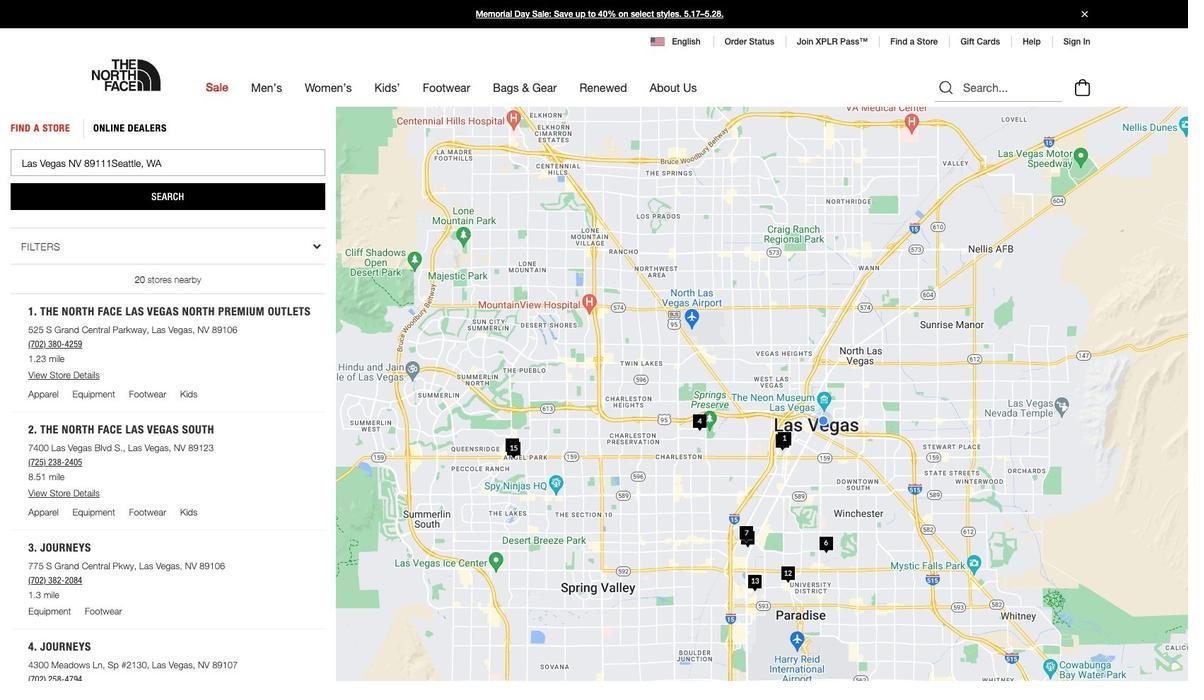 Task type: describe. For each thing, give the bounding box(es) containing it.
the north face home page image
[[92, 59, 161, 91]]

close image
[[1076, 11, 1095, 17]]

search all image
[[938, 79, 955, 96]]

view cart image
[[1072, 77, 1095, 98]]



Task type: locate. For each thing, give the bounding box(es) containing it.
Search search field
[[935, 73, 1063, 102]]



Task type: vqa. For each thing, say whether or not it's contained in the screenshot.
Live chat button
no



